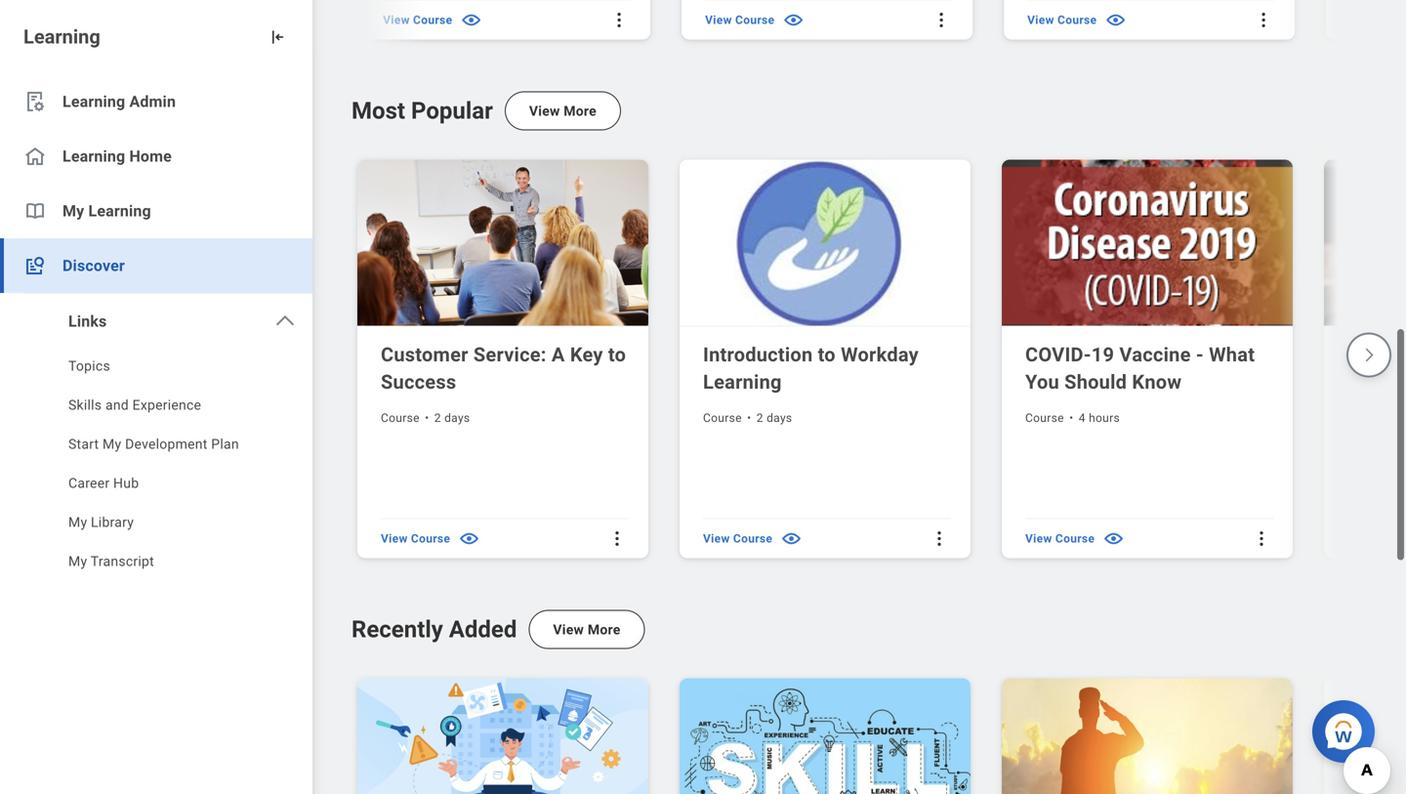 Task type: locate. For each thing, give the bounding box(es) containing it.
1 vertical spatial view more
[[553, 622, 621, 638]]

related actions vertical image for covid-19 vaccine - what you should know
[[1252, 529, 1272, 548]]

learning home link
[[0, 129, 313, 184]]

popular
[[411, 97, 493, 125]]

transformation import image
[[268, 27, 287, 47]]

1 vertical spatial view more button
[[529, 610, 645, 649]]

learning for learning admin
[[63, 92, 125, 111]]

learning up my learning at the left top
[[63, 147, 125, 166]]

recently
[[352, 615, 443, 643]]

learning left admin
[[63, 92, 125, 111]]

course
[[413, 13, 453, 27], [736, 13, 775, 27], [1058, 13, 1097, 27], [1348, 384, 1387, 398], [381, 411, 420, 425], [703, 411, 742, 425], [1026, 411, 1065, 425], [411, 532, 451, 546], [734, 532, 773, 546], [1056, 532, 1095, 546]]

1 horizontal spatial days
[[767, 411, 793, 425]]

most popular
[[352, 97, 493, 125]]

skills and experience
[[68, 397, 201, 413]]

my left the library
[[68, 514, 87, 530]]

2 2 from the left
[[757, 411, 764, 425]]

2 days down introduction to workday learning
[[757, 411, 793, 425]]

19 vaccine
[[1092, 343, 1192, 366]]

visible image
[[783, 9, 805, 31], [1105, 9, 1128, 31], [781, 527, 803, 550]]

1 horizontal spatial to
[[818, 343, 836, 366]]

2 2 days from the left
[[757, 411, 793, 425]]

view
[[383, 13, 410, 27], [705, 13, 732, 27], [1028, 13, 1055, 27], [529, 103, 560, 119], [381, 532, 408, 546], [703, 532, 730, 546], [1026, 532, 1053, 546], [1348, 532, 1375, 546], [553, 622, 584, 638]]

1 to from the left
[[609, 343, 626, 366]]

chevron right image
[[1361, 346, 1378, 364]]

view course
[[383, 13, 453, 27], [705, 13, 775, 27], [1028, 13, 1097, 27], [381, 532, 451, 546], [703, 532, 773, 546], [1026, 532, 1095, 546]]

importance of facilities management image
[[358, 678, 653, 794]]

days down success at the top left of page
[[445, 411, 470, 425]]

learning inside "link"
[[63, 92, 125, 111]]

view more
[[529, 103, 597, 119], [553, 622, 621, 638]]

hub
[[113, 475, 139, 491]]

related actions vertical image
[[930, 529, 950, 548], [1252, 529, 1272, 548]]

my library link
[[0, 505, 313, 544]]

visible image
[[460, 9, 483, 31], [458, 527, 481, 550], [1103, 527, 1126, 550]]

2 related actions vertical image from the left
[[1252, 529, 1272, 548]]

1 horizontal spatial 2
[[757, 411, 764, 425]]

my
[[63, 202, 84, 220], [103, 436, 122, 452], [68, 514, 87, 530], [68, 553, 87, 570]]

days
[[445, 411, 470, 425], [767, 411, 793, 425]]

1 days from the left
[[445, 411, 470, 425]]

to right key
[[609, 343, 626, 366]]

2 days down success at the top left of page
[[434, 411, 470, 425]]

home image
[[23, 145, 47, 168]]

learning for learning
[[23, 25, 100, 48]]

learning home
[[63, 147, 172, 166]]

1 related actions vertical image from the left
[[930, 529, 950, 548]]

0 vertical spatial view more
[[529, 103, 597, 119]]

1 2 from the left
[[434, 411, 441, 425]]

learning admin link
[[0, 74, 313, 129]]

business analysis & process management image
[[1325, 678, 1407, 794]]

start my development plan link
[[0, 427, 313, 466]]

0 horizontal spatial days
[[445, 411, 470, 425]]

10 team management skills to start building today image
[[680, 678, 975, 794]]

2 days
[[434, 411, 470, 425], [757, 411, 793, 425]]

list
[[0, 74, 313, 583], [352, 154, 1407, 563], [0, 349, 313, 583], [352, 673, 1407, 794]]

covid-19 vaccine - what you should know
[[1026, 343, 1256, 394]]

1 2 days from the left
[[434, 411, 470, 425]]

more for most popular
[[564, 103, 597, 119]]

my right book open image
[[63, 202, 84, 220]]

1 vertical spatial more
[[588, 622, 621, 638]]

1 horizontal spatial 2 days
[[757, 411, 793, 425]]

to left workday
[[818, 343, 836, 366]]

my right start on the left bottom
[[103, 436, 122, 452]]

days for introduction
[[767, 411, 793, 425]]

learning down introduction
[[703, 371, 782, 394]]

introduction to workday learning
[[703, 343, 919, 394]]

my left transcript
[[68, 553, 87, 570]]

links
[[68, 312, 107, 331]]

0 horizontal spatial related actions vertical image
[[930, 529, 950, 548]]

to
[[609, 343, 626, 366], [818, 343, 836, 366]]

my library
[[68, 514, 134, 530]]

2
[[434, 411, 441, 425], [757, 411, 764, 425]]

2 down success at the top left of page
[[434, 411, 441, 425]]

career
[[68, 475, 110, 491]]

development
[[125, 436, 208, 452]]

view more for popular
[[529, 103, 597, 119]]

view more for added
[[553, 622, 621, 638]]

experience
[[132, 397, 201, 413]]

visible image for customer service: a key to success
[[458, 527, 481, 550]]

0 vertical spatial more
[[564, 103, 597, 119]]

2 days from the left
[[767, 411, 793, 425]]

covid-19 vaccine - what you should know link
[[1026, 341, 1274, 396]]

more
[[564, 103, 597, 119], [588, 622, 621, 638]]

my for my library
[[68, 514, 87, 530]]

2 down introduction
[[757, 411, 764, 425]]

2 to from the left
[[818, 343, 836, 366]]

report parameter image
[[23, 90, 47, 113]]

my transcript
[[68, 553, 154, 570]]

learning
[[23, 25, 100, 48], [63, 92, 125, 111], [63, 147, 125, 166], [88, 202, 151, 220], [703, 371, 782, 394]]

0 horizontal spatial 2 days
[[434, 411, 470, 425]]

view more button
[[505, 91, 621, 130], [529, 610, 645, 649]]

days down introduction to workday learning
[[767, 411, 793, 425]]

view cours
[[1348, 532, 1407, 546]]

related actions vertical image
[[610, 10, 629, 30], [932, 10, 952, 30], [1255, 10, 1274, 30], [608, 529, 627, 548]]

discover
[[63, 256, 125, 275]]

0 horizontal spatial to
[[609, 343, 626, 366]]

learning up report parameter image
[[23, 25, 100, 48]]

0 horizontal spatial 2
[[434, 411, 441, 425]]

0 vertical spatial view more button
[[505, 91, 621, 130]]

start
[[68, 436, 99, 452]]

-
[[1197, 343, 1204, 366]]

my learning
[[63, 202, 151, 220]]

visible image for covid-19 vaccine - what you should know
[[1103, 527, 1126, 550]]

worksite safety image
[[1325, 160, 1407, 327]]

should
[[1065, 371, 1128, 394]]

skills and experience link
[[0, 388, 313, 427]]

workday
[[841, 343, 919, 366]]

my learning link
[[0, 184, 313, 238]]

related actions vertical image for introduction to workday learning
[[930, 529, 950, 548]]

discover link
[[0, 238, 313, 293]]

1 horizontal spatial related actions vertical image
[[1252, 529, 1272, 548]]

library
[[91, 514, 134, 530]]



Task type: describe. For each thing, give the bounding box(es) containing it.
my for my learning
[[63, 202, 84, 220]]

learning down learning home on the top left
[[88, 202, 151, 220]]

list containing customer service: a key to success
[[352, 154, 1407, 563]]

career hub link
[[0, 466, 313, 505]]

view more button for most popular
[[505, 91, 621, 130]]

career hub
[[68, 475, 139, 491]]

learning inside introduction to workday learning
[[703, 371, 782, 394]]

most
[[352, 97, 405, 125]]

4 hours
[[1079, 411, 1121, 425]]

links button
[[0, 294, 313, 349]]

chevron up image
[[274, 310, 297, 333]]

home
[[129, 147, 172, 166]]

admin
[[129, 92, 176, 111]]

customer
[[381, 343, 469, 366]]

list containing learning admin
[[0, 74, 313, 583]]

skills
[[68, 397, 102, 413]]

4
[[1079, 411, 1086, 425]]

2 days for introduction
[[757, 411, 793, 425]]

topics
[[68, 358, 110, 374]]

introduction
[[703, 343, 813, 366]]

list containing topics
[[0, 349, 313, 583]]

cours
[[1378, 532, 1407, 546]]

covid-19 vaccine - what you should know image
[[1002, 160, 1297, 327]]

2 for introduction to workday learning
[[757, 411, 764, 425]]

what
[[1210, 343, 1256, 366]]

learning admin
[[63, 92, 176, 111]]

key
[[570, 343, 603, 366]]

success
[[381, 371, 457, 394]]

2 for customer service: a key to success
[[434, 411, 441, 425]]

introduction to workday learning image
[[680, 160, 975, 327]]

worksi link
[[1348, 341, 1407, 369]]

customer service: a key to success
[[381, 343, 626, 394]]

start my development plan
[[68, 436, 239, 452]]

my for my transcript
[[68, 553, 87, 570]]

you
[[1026, 371, 1060, 394]]

more for recently added
[[588, 622, 621, 638]]

customer service: a key to success image
[[358, 160, 653, 327]]

introduction to workday learning link
[[703, 341, 952, 396]]

and
[[105, 397, 129, 413]]

covid-
[[1026, 343, 1092, 366]]

to inside the customer service: a key to success
[[609, 343, 626, 366]]

five veteran's benefits for veterans day image
[[1002, 678, 1297, 794]]

worksi
[[1348, 343, 1407, 366]]

2 days for customer
[[434, 411, 470, 425]]

to inside introduction to workday learning
[[818, 343, 836, 366]]

topics link
[[0, 349, 313, 388]]

book open image
[[23, 199, 47, 223]]

customer service: a key to success link
[[381, 341, 629, 396]]

my transcript link
[[0, 544, 313, 583]]

service:
[[474, 343, 547, 366]]

know
[[1133, 371, 1182, 394]]

recently added
[[352, 615, 517, 643]]

transcript
[[91, 553, 154, 570]]

a
[[552, 343, 565, 366]]

plan
[[211, 436, 239, 452]]

view more button for recently added
[[529, 610, 645, 649]]

days for customer
[[445, 411, 470, 425]]

learning for learning home
[[63, 147, 125, 166]]

added
[[449, 615, 517, 643]]

hours
[[1089, 411, 1121, 425]]



Task type: vqa. For each thing, say whether or not it's contained in the screenshot.
2nd Audit from the right
no



